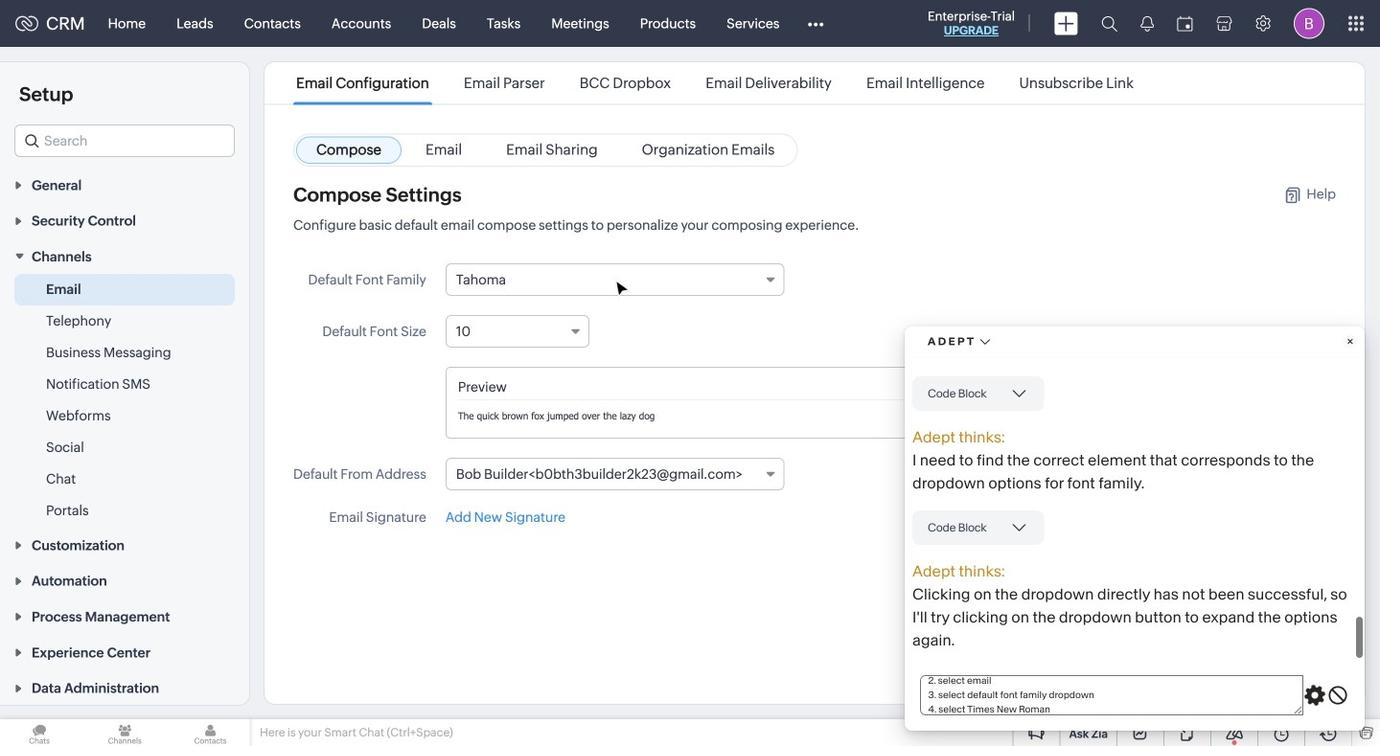 Task type: locate. For each thing, give the bounding box(es) containing it.
None field
[[14, 125, 235, 157], [446, 264, 785, 296], [446, 315, 589, 348], [446, 458, 785, 491], [446, 264, 785, 296], [446, 315, 589, 348], [446, 458, 785, 491]]

create menu element
[[1043, 0, 1090, 46]]

calendar image
[[1177, 16, 1194, 31]]

channels image
[[86, 720, 164, 747]]

Search text field
[[15, 126, 234, 156]]

logo image
[[15, 16, 38, 31]]

region
[[0, 274, 249, 527]]

list
[[279, 62, 1151, 104]]



Task type: describe. For each thing, give the bounding box(es) containing it.
chats image
[[0, 720, 79, 747]]

profile element
[[1283, 0, 1337, 46]]

Other Modules field
[[795, 8, 836, 39]]

profile image
[[1294, 8, 1325, 39]]

signals element
[[1129, 0, 1166, 47]]

search image
[[1102, 15, 1118, 32]]

signals image
[[1141, 15, 1154, 32]]

search element
[[1090, 0, 1129, 47]]

contacts image
[[171, 720, 250, 747]]

create menu image
[[1055, 12, 1079, 35]]

none field search
[[14, 125, 235, 157]]



Task type: vqa. For each thing, say whether or not it's contained in the screenshot.
FELTZ
no



